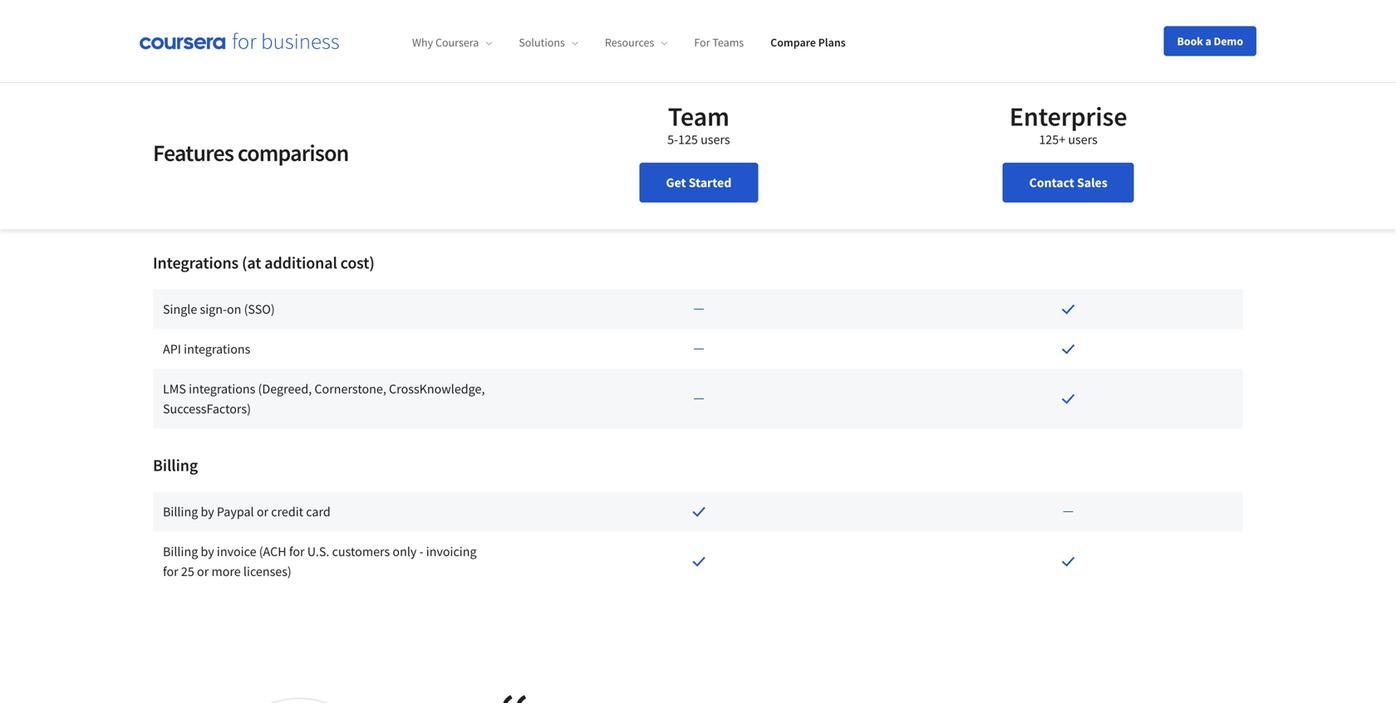 Task type: describe. For each thing, give the bounding box(es) containing it.
customers
[[332, 544, 390, 561]]

for teams link
[[694, 35, 744, 50]]

25
[[181, 564, 194, 581]]

customer success
[[153, 70, 280, 91]]

coursera
[[435, 35, 479, 50]]

integrations
[[153, 253, 239, 273]]

contact sales link
[[1003, 163, 1134, 203]]

enterprise
[[1010, 100, 1127, 133]]

compare plans
[[771, 35, 846, 50]]

0 vertical spatial or
[[257, 504, 268, 521]]

by for invoice
[[201, 544, 214, 561]]

for
[[694, 35, 710, 50]]

125+
[[1039, 131, 1066, 148]]

coursera for business image
[[140, 33, 339, 50]]

api integrations
[[163, 341, 250, 358]]

additional
[[265, 253, 337, 273]]

(sso)
[[244, 301, 275, 318]]

billing by paypal or credit card
[[163, 504, 331, 521]]

(ach
[[259, 544, 286, 561]]

single sign-on (sso)
[[163, 301, 275, 318]]

compare plans link
[[771, 35, 846, 50]]

skills
[[163, 15, 192, 32]]

billing for billing by paypal or credit card
[[163, 504, 198, 521]]

compare
[[771, 35, 816, 50]]

lms
[[163, 381, 186, 398]]

book a demo button
[[1164, 26, 1257, 56]]

successfactors)
[[163, 401, 251, 418]]

on
[[227, 301, 241, 318]]

cost)
[[340, 253, 375, 273]]

resources
[[605, 35, 654, 50]]

api
[[163, 341, 181, 358]]

resources link
[[605, 35, 668, 50]]

for teams
[[694, 35, 744, 50]]

team 5-125 users
[[667, 100, 730, 148]]

book
[[1177, 34, 1203, 49]]

teams
[[713, 35, 744, 50]]

only
[[393, 544, 417, 561]]

get started link
[[639, 163, 758, 203]]

(at
[[242, 253, 261, 273]]

a
[[1206, 34, 1212, 49]]

billing by invoice (ach for u.s. customers only - invoicing for 25 or more licenses)
[[163, 544, 477, 581]]

solutions
[[519, 35, 565, 50]]

business
[[218, 158, 267, 175]]

integrations for lms
[[189, 381, 255, 398]]

cornerstone,
[[314, 381, 386, 398]]

paypal
[[217, 504, 254, 521]]

get started
[[666, 175, 732, 191]]

integrations (at additional cost)
[[153, 253, 375, 273]]

u.s.
[[307, 544, 329, 561]]

success
[[224, 70, 280, 91]]

comparison
[[238, 138, 349, 167]]

why
[[412, 35, 433, 50]]

skills and competency mapping
[[163, 15, 340, 32]]

features
[[153, 138, 234, 167]]

demo
[[1214, 34, 1243, 49]]

plans
[[818, 35, 846, 50]]

credit
[[271, 504, 303, 521]]

invoice
[[217, 544, 256, 561]]

0 horizontal spatial for
[[163, 564, 178, 581]]



Task type: vqa. For each thing, say whether or not it's contained in the screenshot.
Can related to Can I try Coursera Plus first, to make sure it's right for me?
no



Task type: locate. For each thing, give the bounding box(es) containing it.
for left 25
[[163, 564, 178, 581]]

1 vertical spatial billing
[[163, 504, 198, 521]]

0 horizontal spatial users
[[701, 131, 730, 148]]

by for paypal
[[201, 504, 214, 521]]

0 vertical spatial by
[[201, 504, 214, 521]]

users right 125+
[[1068, 131, 1098, 148]]

by left paypal
[[201, 504, 214, 521]]

billing for billing
[[153, 455, 198, 476]]

5-
[[667, 131, 678, 148]]

0 vertical spatial for
[[289, 544, 305, 561]]

1 vertical spatial or
[[197, 564, 209, 581]]

1 horizontal spatial users
[[1068, 131, 1098, 148]]

by up more
[[201, 544, 214, 561]]

contact
[[1029, 175, 1074, 191]]

why coursera link
[[412, 35, 492, 50]]

-
[[419, 544, 424, 561]]

users inside team 5-125 users
[[701, 131, 730, 148]]

billing left paypal
[[163, 504, 198, 521]]

integrations up successfactors)
[[189, 381, 255, 398]]

2 vertical spatial billing
[[163, 544, 198, 561]]

executive
[[163, 158, 216, 175]]

more
[[211, 564, 241, 581]]

integrations down single sign-on (sso)
[[184, 341, 250, 358]]

2 users from the left
[[1068, 131, 1098, 148]]

by inside billing by invoice (ach for u.s. customers only - invoicing for 25 or more licenses)
[[201, 544, 214, 561]]

integrations for api
[[184, 341, 250, 358]]

reviews
[[269, 158, 312, 175]]

invoicing
[[426, 544, 477, 561]]

0 horizontal spatial or
[[197, 564, 209, 581]]

billing for billing by invoice (ach for u.s. customers only - invoicing for 25 or more licenses)
[[163, 544, 198, 561]]

licenses)
[[243, 564, 292, 581]]

or left credit
[[257, 504, 268, 521]]

users right 125
[[701, 131, 730, 148]]

mapping
[[290, 15, 340, 32]]

integrations
[[184, 341, 250, 358], [189, 381, 255, 398]]

1 horizontal spatial for
[[289, 544, 305, 561]]

lms integrations (degreed, cornerstone, crossknowledge, successfactors)
[[163, 381, 485, 418]]

customer
[[153, 70, 221, 91]]

for
[[289, 544, 305, 561], [163, 564, 178, 581]]

billing inside billing by invoice (ach for u.s. customers only - invoicing for 25 or more licenses)
[[163, 544, 198, 561]]

book a demo
[[1177, 34, 1243, 49]]

why coursera
[[412, 35, 479, 50]]

billing down successfactors)
[[153, 455, 198, 476]]

1 vertical spatial by
[[201, 544, 214, 561]]

or inside billing by invoice (ach for u.s. customers only - invoicing for 25 or more licenses)
[[197, 564, 209, 581]]

1 by from the top
[[201, 504, 214, 521]]

competency
[[219, 15, 287, 32]]

executive business reviews
[[163, 158, 312, 175]]

solutions link
[[519, 35, 578, 50]]

single
[[163, 301, 197, 318]]

1 vertical spatial for
[[163, 564, 178, 581]]

1 horizontal spatial or
[[257, 504, 268, 521]]

1 users from the left
[[701, 131, 730, 148]]

125
[[678, 131, 698, 148]]

users inside enterprise 125+ users
[[1068, 131, 1098, 148]]

integrations inside lms integrations (degreed, cornerstone, crossknowledge, successfactors)
[[189, 381, 255, 398]]

get
[[666, 175, 686, 191]]

crossknowledge,
[[389, 381, 485, 398]]

or
[[257, 504, 268, 521], [197, 564, 209, 581]]

2 by from the top
[[201, 544, 214, 561]]

0 vertical spatial billing
[[153, 455, 198, 476]]

billing
[[153, 455, 198, 476], [163, 504, 198, 521], [163, 544, 198, 561]]

card
[[306, 504, 331, 521]]

for left u.s.
[[289, 544, 305, 561]]

features comparison
[[153, 138, 349, 167]]

team
[[668, 100, 730, 133]]

enterprise 125+ users
[[1010, 100, 1127, 148]]

1 vertical spatial integrations
[[189, 381, 255, 398]]

billing up 25
[[163, 544, 198, 561]]

and
[[195, 15, 216, 32]]

0 vertical spatial integrations
[[184, 341, 250, 358]]

contact sales
[[1029, 175, 1108, 191]]

sales
[[1077, 175, 1108, 191]]

or right 25
[[197, 564, 209, 581]]

(degreed,
[[258, 381, 312, 398]]

started
[[689, 175, 732, 191]]

sign-
[[200, 301, 227, 318]]

users
[[701, 131, 730, 148], [1068, 131, 1098, 148]]

by
[[201, 504, 214, 521], [201, 544, 214, 561]]



